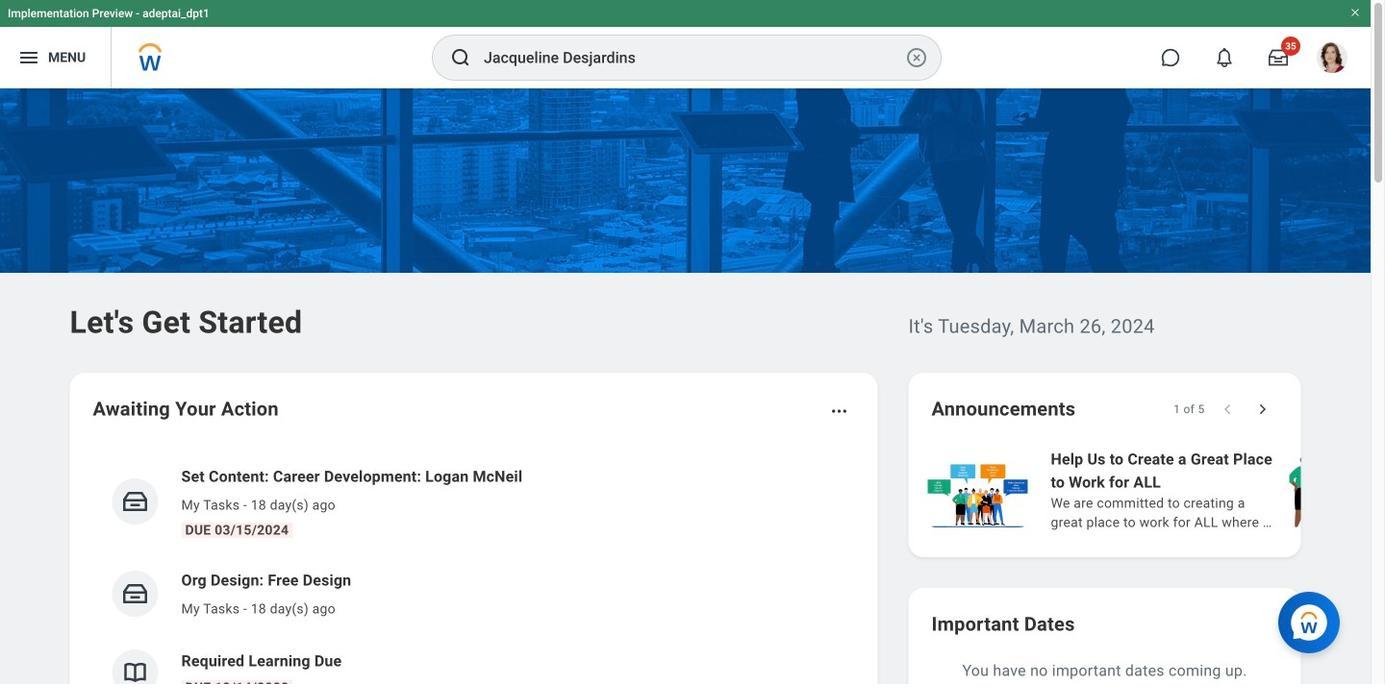 Task type: vqa. For each thing, say whether or not it's contained in the screenshot.
'transformation import' image
no



Task type: locate. For each thing, give the bounding box(es) containing it.
chevron left small image
[[1218, 400, 1237, 419]]

banner
[[0, 0, 1371, 88]]

book open image
[[121, 659, 150, 685]]

status
[[1174, 402, 1205, 417]]

profile logan mcneil image
[[1317, 42, 1347, 77]]

inbox image
[[121, 580, 150, 609]]

inbox large image
[[1269, 48, 1288, 67]]

inbox image
[[121, 488, 150, 516]]

main content
[[0, 88, 1385, 685]]

list
[[924, 446, 1385, 535], [93, 450, 855, 685]]



Task type: describe. For each thing, give the bounding box(es) containing it.
close environment banner image
[[1349, 7, 1361, 18]]

notifications large image
[[1215, 48, 1234, 67]]

x circle image
[[905, 46, 928, 69]]

1 horizontal spatial list
[[924, 446, 1385, 535]]

Search Workday  search field
[[484, 37, 901, 79]]

0 horizontal spatial list
[[93, 450, 855, 685]]

search image
[[449, 46, 472, 69]]

related actions image
[[830, 402, 849, 421]]

justify image
[[17, 46, 40, 69]]

chevron right small image
[[1253, 400, 1272, 419]]



